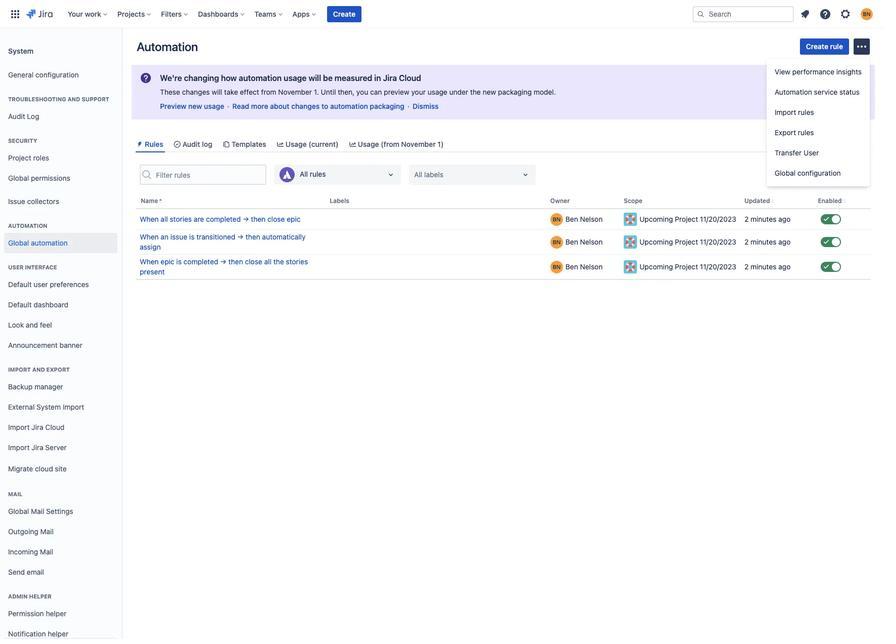 Task type: locate. For each thing, give the bounding box(es) containing it.
incoming
[[8, 547, 38, 556]]

backup manager
[[8, 382, 63, 391]]

security group
[[4, 127, 118, 191]]

automation up we're
[[137, 40, 198, 54]]

is inside when an issue is transitioned → then automatically assign
[[189, 233, 195, 241]]

1 horizontal spatial configuration
[[798, 169, 841, 177]]

under
[[449, 88, 469, 96]]

all left labels
[[414, 170, 423, 179]]

ago for when all stories are completed → then close epic
[[779, 215, 791, 223]]

1 horizontal spatial the
[[470, 88, 481, 96]]

create right apps popup button
[[333, 9, 356, 18]]

automation service status button
[[767, 82, 870, 102]]

2 vertical spatial ago
[[779, 263, 791, 271]]

configuration inside button
[[798, 169, 841, 177]]

the inside when epic is completed → then close all the stories present
[[274, 257, 284, 266]]

mail
[[8, 491, 22, 497], [31, 507, 44, 515], [40, 527, 54, 536], [40, 547, 53, 556]]

2 vertical spatial minutes
[[751, 263, 777, 271]]

system down manager
[[37, 403, 61, 411]]

global down transfer
[[775, 169, 796, 177]]

troubleshooting and support
[[8, 96, 109, 102]]

automation service status
[[775, 88, 860, 96]]

packaging down preview
[[370, 102, 405, 110]]

1 horizontal spatial close
[[268, 215, 285, 223]]

1 horizontal spatial epic
[[287, 215, 301, 223]]

usage up preview new usage · read more about changes to automation packaging · dismiss
[[284, 73, 307, 83]]

2 nelson from the top
[[580, 238, 603, 246]]

1 vertical spatial when
[[140, 233, 159, 241]]

global permissions
[[8, 174, 70, 182]]

1 vertical spatial jira
[[31, 423, 43, 431]]

when for when an issue is transitioned → then automatically assign
[[140, 233, 159, 241]]

user left interface
[[8, 264, 24, 271]]

global inside button
[[775, 169, 796, 177]]

1 vertical spatial automation
[[775, 88, 813, 96]]

usage up dismiss
[[428, 88, 448, 96]]

from
[[261, 88, 276, 96]]

automation inside we're changing how automation usage will be measured in jira cloud these changes will take effect from november 1. until then, you can preview your usage under the new packaging model.
[[239, 73, 282, 83]]

2 usage from the left
[[358, 140, 379, 148]]

3 minutes from the top
[[751, 263, 777, 271]]

→ down name button
[[243, 215, 249, 223]]

mail group
[[4, 480, 118, 586]]

search image
[[697, 10, 705, 18]]

2 vertical spatial then
[[229, 257, 243, 266]]

default left user at the left top of the page
[[8, 280, 32, 289]]

november up preview new usage · read more about changes to automation packaging · dismiss
[[278, 88, 312, 96]]

user inside button
[[804, 148, 819, 157]]

0 vertical spatial when
[[140, 215, 159, 223]]

mail inside outgoing mail link
[[40, 527, 54, 536]]

ben nelson image
[[551, 236, 563, 249]]

3 2 from the top
[[745, 263, 749, 271]]

2 horizontal spatial automation
[[330, 102, 368, 110]]

then down when an issue is transitioned → then automatically assign link
[[229, 257, 243, 266]]

mail up email
[[40, 547, 53, 556]]

ben nelson image
[[551, 213, 563, 226], [551, 261, 563, 273]]

1 vertical spatial 11/20/2023
[[700, 238, 737, 246]]

transfer user
[[775, 148, 819, 157]]

1 vertical spatial all
[[264, 257, 272, 266]]

apps button
[[290, 6, 320, 22]]

0 vertical spatial all
[[161, 215, 168, 223]]

user
[[34, 280, 48, 289]]

2 horizontal spatial automation
[[775, 88, 813, 96]]

and inside user interface group
[[26, 320, 38, 329]]

export rules
[[775, 128, 814, 137]]

ben for when an issue is transitioned → then automatically assign
[[566, 238, 578, 246]]

1 vertical spatial rules
[[798, 128, 814, 137]]

rules for all rules
[[310, 170, 326, 178]]

0 vertical spatial upcoming
[[640, 215, 673, 223]]

project for when epic is completed → then close all the stories present
[[675, 263, 698, 271]]

2 minutes ago
[[745, 215, 791, 223], [745, 238, 791, 246], [745, 263, 791, 271]]

import up export
[[775, 108, 797, 117]]

0 vertical spatial 2
[[745, 215, 749, 223]]

1 horizontal spatial all
[[264, 257, 272, 266]]

1 horizontal spatial new
[[483, 88, 496, 96]]

2 for when an issue is transitioned → then automatically assign
[[745, 238, 749, 246]]

0 horizontal spatial automation
[[31, 238, 68, 247]]

close up automatically
[[268, 215, 285, 223]]

admin helper group
[[4, 583, 118, 639]]

3 11/20/2023 from the top
[[700, 263, 737, 271]]

1 vertical spatial packaging
[[370, 102, 405, 110]]

and inside group
[[68, 96, 80, 102]]

2 minutes ago for when all stories are completed → then close epic
[[745, 215, 791, 223]]

global mail settings
[[8, 507, 73, 515]]

0 horizontal spatial cloud
[[45, 423, 64, 431]]

then up automatically
[[251, 215, 266, 223]]

helper up permission helper
[[29, 593, 52, 600]]

0 vertical spatial audit
[[8, 112, 25, 120]]

global down project roles
[[8, 174, 29, 182]]

and up backup manager
[[32, 366, 45, 373]]

cloud up server
[[45, 423, 64, 431]]

2 vertical spatial 2 minutes ago
[[745, 263, 791, 271]]

when epic is completed → then close all the stories present link
[[140, 257, 322, 277]]

2 vertical spatial helper
[[48, 629, 68, 638]]

1 ben from the top
[[566, 215, 578, 223]]

1 horizontal spatial packaging
[[498, 88, 532, 96]]

when down name
[[140, 215, 159, 223]]

when
[[140, 215, 159, 223], [140, 233, 159, 241], [140, 257, 159, 266]]

banner
[[60, 341, 82, 349]]

1 vertical spatial nelson
[[580, 238, 603, 246]]

1 vertical spatial the
[[274, 257, 284, 266]]

create left rule
[[806, 42, 829, 51]]

cloud up your
[[399, 73, 421, 83]]

2 2 minutes ago from the top
[[745, 238, 791, 246]]

2 ben nelson image from the top
[[551, 261, 563, 273]]

3 ben nelson from the top
[[566, 263, 603, 271]]

2 ago from the top
[[779, 238, 791, 246]]

2 vertical spatial 2
[[745, 263, 749, 271]]

0 horizontal spatial november
[[278, 88, 312, 96]]

completed down name button
[[206, 215, 241, 223]]

helper for permission helper
[[46, 609, 66, 618]]

2 vertical spatial automation
[[8, 222, 47, 229]]

2 minutes ago for when epic is completed → then close all the stories present
[[745, 263, 791, 271]]

mail up outgoing mail
[[31, 507, 44, 515]]

ben nelson image for when all stories are completed → then close epic
[[551, 213, 563, 226]]

ben nelson image down owner
[[551, 213, 563, 226]]

your
[[68, 9, 83, 18]]

jira image
[[26, 8, 53, 20], [26, 8, 53, 20]]

usage down 'take'
[[204, 102, 224, 110]]

mail down the "global mail settings"
[[40, 527, 54, 536]]

1 horizontal spatial november
[[401, 140, 436, 148]]

· left dismiss
[[408, 102, 410, 110]]

and for look
[[26, 320, 38, 329]]

usage right usage (current) icon
[[286, 140, 307, 148]]

0 vertical spatial rules
[[798, 108, 814, 117]]

audit for audit log
[[8, 112, 25, 120]]

0 vertical spatial default
[[8, 280, 32, 289]]

2 vertical spatial upcoming project 11/20/2023
[[640, 263, 737, 271]]

usage (current) image
[[276, 140, 285, 148]]

announcement
[[8, 341, 58, 349]]

notification helper
[[8, 629, 68, 638]]

global inside 'link'
[[8, 238, 29, 247]]

configuration up troubleshooting and support
[[35, 70, 79, 79]]

jira
[[383, 73, 397, 83], [31, 423, 43, 431], [31, 443, 43, 452]]

1 usage from the left
[[286, 140, 307, 148]]

and left the feel
[[26, 320, 38, 329]]

then
[[251, 215, 266, 223], [246, 233, 260, 241], [229, 257, 243, 266]]

0 vertical spatial and
[[68, 96, 80, 102]]

0 horizontal spatial usage
[[286, 140, 307, 148]]

usage right usage (from november 1) icon
[[358, 140, 379, 148]]

when up assign
[[140, 233, 159, 241]]

0 vertical spatial packaging
[[498, 88, 532, 96]]

automation down 'then,'
[[330, 102, 368, 110]]

0 vertical spatial changes
[[182, 88, 210, 96]]

3 ago from the top
[[779, 263, 791, 271]]

1 vertical spatial automation
[[330, 102, 368, 110]]

automation
[[137, 40, 198, 54], [775, 88, 813, 96], [8, 222, 47, 229]]

rules inside import rules button
[[798, 108, 814, 117]]

1 horizontal spatial is
[[189, 233, 195, 241]]

minutes for when all stories are completed → then close epic
[[751, 215, 777, 223]]

3 upcoming project 11/20/2023 from the top
[[640, 263, 737, 271]]

automation group
[[4, 212, 118, 256]]

close down when an issue is transitioned → then automatically assign link
[[245, 257, 262, 266]]

will left 'take'
[[212, 88, 222, 96]]

ben nelson for when epic is completed → then close all the stories present
[[566, 263, 603, 271]]

system inside import and export 'group'
[[37, 403, 61, 411]]

import down backup manager link
[[63, 403, 84, 411]]

0 vertical spatial automation
[[137, 40, 198, 54]]

helper inside notification helper "link"
[[48, 629, 68, 638]]

manager
[[34, 382, 63, 391]]

new right under
[[483, 88, 496, 96]]

0 vertical spatial cloud
[[399, 73, 421, 83]]

import jira cloud
[[8, 423, 64, 431]]

then left automatically
[[246, 233, 260, 241]]

when inside when epic is completed → then close all the stories present
[[140, 257, 159, 266]]

changes up preview new usage button
[[182, 88, 210, 96]]

default dashboard link
[[4, 295, 118, 315]]

templates
[[232, 140, 266, 148]]

jira up import jira server
[[31, 423, 43, 431]]

updated
[[745, 197, 770, 205]]

new
[[483, 88, 496, 96], [188, 102, 202, 110]]

1 horizontal spatial automation
[[239, 73, 282, 83]]

2
[[745, 215, 749, 223], [745, 238, 749, 246], [745, 263, 749, 271]]

audit inside troubleshooting and support group
[[8, 112, 25, 120]]

then inside when an issue is transitioned → then automatically assign
[[246, 233, 260, 241]]

mail inside global mail settings link
[[31, 507, 44, 515]]

minutes for when an issue is transitioned → then automatically assign
[[751, 238, 777, 246]]

when inside when an issue is transitioned → then automatically assign
[[140, 233, 159, 241]]

import for import jira server
[[8, 443, 30, 452]]

0 vertical spatial 2 minutes ago
[[745, 215, 791, 223]]

→ down when an issue is transitioned → then automatically assign
[[220, 257, 227, 266]]

0 vertical spatial ben nelson
[[566, 215, 603, 223]]

incoming mail
[[8, 547, 53, 556]]

close
[[268, 215, 285, 223], [245, 257, 262, 266]]

epic up the present
[[161, 257, 174, 266]]

group containing view performance insights
[[767, 59, 870, 186]]

scope
[[624, 197, 643, 205]]

audit inside "tab list"
[[183, 140, 200, 148]]

3 2 minutes ago from the top
[[745, 263, 791, 271]]

1 vertical spatial cloud
[[45, 423, 64, 431]]

all down usage (current) at the top
[[300, 170, 308, 178]]

the right under
[[470, 88, 481, 96]]

1 nelson from the top
[[580, 215, 603, 223]]

all up an
[[161, 215, 168, 223]]

your work
[[68, 9, 101, 18]]

user up global configuration
[[804, 148, 819, 157]]

global mail settings link
[[4, 502, 118, 522]]

system up the general in the top left of the page
[[8, 46, 33, 55]]

ben nelson image down ben nelson icon
[[551, 261, 563, 273]]

migrate cloud site
[[8, 464, 67, 473]]

import and export
[[8, 366, 70, 373]]

1 vertical spatial november
[[401, 140, 436, 148]]

0 horizontal spatial ·
[[227, 102, 229, 110]]

1 vertical spatial helper
[[46, 609, 66, 618]]

rules for export rules
[[798, 128, 814, 137]]

2 ben from the top
[[566, 238, 578, 246]]

packaging left model.
[[498, 88, 532, 96]]

helper for admin helper
[[29, 593, 52, 600]]

project inside security group
[[8, 153, 31, 162]]

1 2 from the top
[[745, 215, 749, 223]]

global up user interface
[[8, 238, 29, 247]]

→ inside when an issue is transitioned → then automatically assign
[[237, 233, 244, 241]]

the
[[470, 88, 481, 96], [274, 257, 284, 266]]

automation up from
[[239, 73, 282, 83]]

Search field
[[693, 6, 794, 22]]

1 vertical spatial ago
[[779, 238, 791, 246]]

nelson for when epic is completed → then close all the stories present
[[580, 263, 603, 271]]

11/20/2023
[[700, 215, 737, 223], [700, 238, 737, 246], [700, 263, 737, 271]]

send email link
[[4, 562, 118, 583]]

automation up interface
[[31, 238, 68, 247]]

usage for usage (from november 1)
[[358, 140, 379, 148]]

rules inside export rules button
[[798, 128, 814, 137]]

0 vertical spatial nelson
[[580, 215, 603, 223]]

all
[[300, 170, 308, 178], [414, 170, 423, 179]]

stories up issue
[[170, 215, 192, 223]]

(current)
[[309, 140, 339, 148]]

and inside 'group'
[[32, 366, 45, 373]]

1 vertical spatial changes
[[291, 102, 320, 110]]

1 when from the top
[[140, 215, 159, 223]]

1 vertical spatial then
[[246, 233, 260, 241]]

stories inside when all stories are completed → then close epic link
[[170, 215, 192, 223]]

in
[[374, 73, 381, 83]]

assign
[[140, 243, 161, 251]]

2 upcoming from the top
[[640, 238, 673, 246]]

primary element
[[6, 0, 693, 28]]

look
[[8, 320, 24, 329]]

november left 1)
[[401, 140, 436, 148]]

stories
[[170, 215, 192, 223], [286, 257, 308, 266]]

3 nelson from the top
[[580, 263, 603, 271]]

0 vertical spatial user
[[804, 148, 819, 157]]

mail for outgoing
[[40, 527, 54, 536]]

upcoming
[[640, 215, 673, 223], [640, 238, 673, 246], [640, 263, 673, 271]]

0 vertical spatial new
[[483, 88, 496, 96]]

troubleshooting
[[8, 96, 66, 102]]

server
[[45, 443, 67, 452]]

sidebar navigation image
[[110, 41, 133, 61]]

0 vertical spatial minutes
[[751, 215, 777, 223]]

november inside we're changing how automation usage will be measured in jira cloud these changes will take effect from november 1. until then, you can preview your usage under the new packaging model.
[[278, 88, 312, 96]]

→ right transitioned
[[237, 233, 244, 241]]

1 vertical spatial configuration
[[798, 169, 841, 177]]

epic inside when epic is completed → then close all the stories present
[[161, 257, 174, 266]]

2 minutes from the top
[[751, 238, 777, 246]]

0 vertical spatial 11/20/2023
[[700, 215, 737, 223]]

1 vertical spatial ben nelson
[[566, 238, 603, 246]]

1 vertical spatial ben
[[566, 238, 578, 246]]

issue
[[8, 197, 25, 205]]

filters button
[[158, 6, 192, 22]]

11/20/2023 for when epic is completed → then close all the stories present
[[700, 263, 737, 271]]

0 vertical spatial helper
[[29, 593, 52, 600]]

2 when from the top
[[140, 233, 159, 241]]

1 upcoming from the top
[[640, 215, 673, 223]]

2 vertical spatial 11/20/2023
[[700, 263, 737, 271]]

configuration for general configuration
[[35, 70, 79, 79]]

upcoming for when all stories are completed → then close epic
[[640, 215, 673, 223]]

1 11/20/2023 from the top
[[700, 215, 737, 223]]

jira inside we're changing how automation usage will be measured in jira cloud these changes will take effect from november 1. until then, you can preview your usage under the new packaging model.
[[383, 73, 397, 83]]

help image
[[820, 8, 832, 20]]

default up look
[[8, 300, 32, 309]]

0 horizontal spatial epic
[[161, 257, 174, 266]]

external system import link
[[4, 397, 118, 417]]

jira for server
[[31, 443, 43, 452]]

preview
[[160, 102, 187, 110]]

and
[[68, 96, 80, 102], [26, 320, 38, 329], [32, 366, 45, 373]]

global inside mail group
[[8, 507, 29, 515]]

0 horizontal spatial the
[[274, 257, 284, 266]]

stories down automatically
[[286, 257, 308, 266]]

jira right in
[[383, 73, 397, 83]]

3 upcoming from the top
[[640, 263, 673, 271]]

helper inside permission helper "link"
[[46, 609, 66, 618]]

automation up "global automation"
[[8, 222, 47, 229]]

1 horizontal spatial usage
[[284, 73, 307, 83]]

helper down permission helper "link"
[[48, 629, 68, 638]]

external system import
[[8, 403, 84, 411]]

3 when from the top
[[140, 257, 159, 266]]

0 horizontal spatial user
[[8, 264, 24, 271]]

performance
[[793, 67, 835, 76]]

0 horizontal spatial stories
[[170, 215, 192, 223]]

create for create rule
[[806, 42, 829, 51]]

0 horizontal spatial usage
[[204, 102, 224, 110]]

banner containing your work
[[0, 0, 886, 28]]

2 default from the top
[[8, 300, 32, 309]]

nelson for when an issue is transitioned → then automatically assign
[[580, 238, 603, 246]]

mail inside incoming mail link
[[40, 547, 53, 556]]

1 vertical spatial completed
[[184, 257, 218, 266]]

and for import
[[32, 366, 45, 373]]

jira left server
[[31, 443, 43, 452]]

0 horizontal spatial automation
[[8, 222, 47, 229]]

new right the preview
[[188, 102, 202, 110]]

usage for usage (current)
[[286, 140, 307, 148]]

effect
[[240, 88, 259, 96]]

completed
[[206, 215, 241, 223], [184, 257, 218, 266]]

0 vertical spatial system
[[8, 46, 33, 55]]

1 ben nelson from the top
[[566, 215, 603, 223]]

create inside primary element
[[333, 9, 356, 18]]

will left be
[[309, 73, 321, 83]]

troubleshooting and support group
[[4, 85, 118, 130]]

collectors
[[27, 197, 59, 205]]

1 vertical spatial minutes
[[751, 238, 777, 246]]

2 vertical spatial jira
[[31, 443, 43, 452]]

and left support
[[68, 96, 80, 102]]

create
[[333, 9, 356, 18], [806, 42, 829, 51]]

1 default from the top
[[8, 280, 32, 289]]

ben nelson for when all stories are completed → then close epic
[[566, 215, 603, 223]]

global up outgoing
[[8, 507, 29, 515]]

jira for cloud
[[31, 423, 43, 431]]

import down external
[[8, 423, 30, 431]]

is down issue
[[176, 257, 182, 266]]

2 horizontal spatial usage
[[428, 88, 448, 96]]

configuration down transfer user button
[[798, 169, 841, 177]]

1 2 minutes ago from the top
[[745, 215, 791, 223]]

2 vertical spatial when
[[140, 257, 159, 266]]

rules down (current)
[[310, 170, 326, 178]]

1 horizontal spatial cloud
[[399, 73, 421, 83]]

automation inside button
[[775, 88, 813, 96]]

tab list
[[132, 136, 875, 153]]

rules down the automation service status
[[798, 108, 814, 117]]

0 horizontal spatial is
[[176, 257, 182, 266]]

all down automatically
[[264, 257, 272, 266]]

rules right export
[[798, 128, 814, 137]]

will
[[309, 73, 321, 83], [212, 88, 222, 96]]

helper up notification helper "link"
[[46, 609, 66, 618]]

email
[[27, 568, 44, 576]]

1 upcoming project 11/20/2023 from the top
[[640, 215, 737, 223]]

2 11/20/2023 from the top
[[700, 238, 737, 246]]

1 horizontal spatial audit
[[183, 140, 200, 148]]

0 vertical spatial upcoming project 11/20/2023
[[640, 215, 737, 223]]

1 ben nelson image from the top
[[551, 213, 563, 226]]

banner
[[0, 0, 886, 28]]

import up backup on the bottom of the page
[[8, 366, 31, 373]]

changes down 1.
[[291, 102, 320, 110]]

0 vertical spatial create
[[333, 9, 356, 18]]

import for import and export
[[8, 366, 31, 373]]

0 vertical spatial completed
[[206, 215, 241, 223]]

is right issue
[[189, 233, 195, 241]]

1)
[[438, 140, 444, 148]]

audit left log
[[8, 112, 25, 120]]

import for import rules
[[775, 108, 797, 117]]

preferences
[[50, 280, 89, 289]]

3 ben from the top
[[566, 263, 578, 271]]

2 upcoming project 11/20/2023 from the top
[[640, 238, 737, 246]]

epic up automatically
[[287, 215, 301, 223]]

apps
[[293, 9, 310, 18]]

0 horizontal spatial all
[[300, 170, 308, 178]]

feel
[[40, 320, 52, 329]]

create button
[[327, 6, 362, 22]]

Filter rules field
[[153, 166, 265, 184]]

default for default dashboard
[[8, 300, 32, 309]]

global inside security group
[[8, 174, 29, 182]]

0 vertical spatial november
[[278, 88, 312, 96]]

the down automatically
[[274, 257, 284, 266]]

configuration inside "link"
[[35, 70, 79, 79]]

name
[[141, 197, 158, 205]]

group
[[767, 59, 870, 186]]

completed down transitioned
[[184, 257, 218, 266]]

automation up import rules
[[775, 88, 813, 96]]

default for default user preferences
[[8, 280, 32, 289]]

0 horizontal spatial audit
[[8, 112, 25, 120]]

ben for when epic is completed → then close all the stories present
[[566, 263, 578, 271]]

2 vertical spatial and
[[32, 366, 45, 373]]

1 minutes from the top
[[751, 215, 777, 223]]

audit right the audit log image
[[183, 140, 200, 148]]

1 horizontal spatial all
[[414, 170, 423, 179]]

2 vertical spatial rules
[[310, 170, 326, 178]]

2 ben nelson from the top
[[566, 238, 603, 246]]

transfer
[[775, 148, 802, 157]]

1 ago from the top
[[779, 215, 791, 223]]

2 2 from the top
[[745, 238, 749, 246]]

import up migrate
[[8, 443, 30, 452]]

· left read at the left
[[227, 102, 229, 110]]

settings
[[46, 507, 73, 515]]

projects button
[[114, 6, 155, 22]]

import jira cloud link
[[4, 417, 118, 438]]

0 vertical spatial configuration
[[35, 70, 79, 79]]

when up the present
[[140, 257, 159, 266]]

permission helper
[[8, 609, 66, 618]]

2 vertical spatial →
[[220, 257, 227, 266]]

import inside button
[[775, 108, 797, 117]]

cloud inside we're changing how automation usage will be measured in jira cloud these changes will take effect from november 1. until then, you can preview your usage under the new packaging model.
[[399, 73, 421, 83]]



Task type: describe. For each thing, give the bounding box(es) containing it.
owner
[[551, 197, 570, 205]]

new inside we're changing how automation usage will be measured in jira cloud these changes will take effect from november 1. until then, you can preview your usage under the new packaging model.
[[483, 88, 496, 96]]

we're
[[160, 73, 182, 83]]

1 horizontal spatial automation
[[137, 40, 198, 54]]

2 for when epic is completed → then close all the stories present
[[745, 263, 749, 271]]

global for global permissions
[[8, 174, 29, 182]]

and for troubleshooting
[[68, 96, 80, 102]]

more
[[251, 102, 268, 110]]

enabled
[[818, 197, 842, 205]]

dismiss
[[413, 102, 439, 110]]

read more about changes to automation packaging button
[[232, 101, 405, 111]]

notifications image
[[799, 8, 812, 20]]

cloud inside import jira cloud link
[[45, 423, 64, 431]]

mail for global
[[31, 507, 44, 515]]

default dashboard
[[8, 300, 68, 309]]

look and feel
[[8, 320, 52, 329]]

status
[[840, 88, 860, 96]]

then inside when epic is completed → then close all the stories present
[[229, 257, 243, 266]]

import jira server link
[[4, 438, 118, 458]]

view performance insights
[[775, 67, 862, 76]]

ago for when epic is completed → then close all the stories present
[[779, 263, 791, 271]]

global automation
[[8, 238, 68, 247]]

user interface
[[8, 264, 57, 271]]

permission helper link
[[4, 604, 118, 624]]

announcement banner
[[8, 341, 82, 349]]

audit for audit log
[[183, 140, 200, 148]]

appswitcher icon image
[[9, 8, 21, 20]]

work
[[85, 9, 101, 18]]

usage (current)
[[286, 140, 339, 148]]

import and export group
[[4, 356, 118, 483]]

create rule
[[806, 42, 843, 51]]

rules image
[[136, 140, 144, 148]]

admin helper
[[8, 593, 52, 600]]

cloud
[[35, 464, 53, 473]]

1.
[[314, 88, 319, 96]]

roles
[[33, 153, 49, 162]]

2 for when all stories are completed → then close epic
[[745, 215, 749, 223]]

model.
[[534, 88, 556, 96]]

audit log
[[8, 112, 39, 120]]

all inside when epic is completed → then close all the stories present
[[264, 257, 272, 266]]

import rules button
[[767, 102, 870, 123]]

→ for completed
[[243, 215, 249, 223]]

when an issue is transitioned → then automatically assign
[[140, 233, 306, 251]]

user interface group
[[4, 253, 118, 359]]

admin
[[8, 593, 28, 600]]

transfer user button
[[767, 143, 870, 163]]

all labels
[[414, 170, 444, 179]]

your profile and settings image
[[861, 8, 873, 20]]

changes inside we're changing how automation usage will be measured in jira cloud these changes will take effect from november 1. until then, you can preview your usage under the new packaging model.
[[182, 88, 210, 96]]

global automation link
[[4, 233, 118, 253]]

transitioned
[[197, 233, 235, 241]]

interface
[[25, 264, 57, 271]]

dashboards button
[[195, 6, 249, 22]]

incoming mail link
[[4, 542, 118, 562]]

audit log
[[183, 140, 212, 148]]

global for global configuration
[[775, 169, 796, 177]]

open image
[[520, 169, 532, 181]]

actions image
[[856, 41, 868, 53]]

mail down migrate
[[8, 491, 22, 497]]

global for global automation
[[8, 238, 29, 247]]

create for create
[[333, 9, 356, 18]]

rule
[[831, 42, 843, 51]]

1 horizontal spatial changes
[[291, 102, 320, 110]]

1 horizontal spatial will
[[309, 73, 321, 83]]

configuration for global configuration
[[798, 169, 841, 177]]

rules for import rules
[[798, 108, 814, 117]]

packaging inside we're changing how automation usage will be measured in jira cloud these changes will take effect from november 1. until then, you can preview your usage under the new packaging model.
[[498, 88, 532, 96]]

import rules
[[775, 108, 814, 117]]

when for when epic is completed → then close all the stories present
[[140, 257, 159, 266]]

permission
[[8, 609, 44, 618]]

dashboards
[[198, 9, 238, 18]]

→ inside when epic is completed → then close all the stories present
[[220, 257, 227, 266]]

automation inside group
[[8, 222, 47, 229]]

2 vertical spatial usage
[[204, 102, 224, 110]]

settings image
[[840, 8, 852, 20]]

project for when an issue is transitioned → then automatically assign
[[675, 238, 698, 246]]

the inside we're changing how automation usage will be measured in jira cloud these changes will take effect from november 1. until then, you can preview your usage under the new packaging model.
[[470, 88, 481, 96]]

audit log link
[[4, 106, 118, 127]]

automation inside global automation 'link'
[[31, 238, 68, 247]]

filters
[[161, 9, 182, 18]]

labels
[[330, 197, 349, 205]]

11/20/2023 for when an issue is transitioned → then automatically assign
[[700, 238, 737, 246]]

0 horizontal spatial new
[[188, 102, 202, 110]]

read
[[232, 102, 249, 110]]

→ for transitioned
[[237, 233, 244, 241]]

ago for when an issue is transitioned → then automatically assign
[[779, 238, 791, 246]]

project for when all stories are completed → then close epic
[[675, 215, 698, 223]]

import jira server
[[8, 443, 67, 452]]

outgoing mail
[[8, 527, 54, 536]]

upcoming for when an issue is transitioned → then automatically assign
[[640, 238, 673, 246]]

migrate cloud site link
[[4, 458, 118, 480]]

completed inside when epic is completed → then close all the stories present
[[184, 257, 218, 266]]

is inside when epic is completed → then close all the stories present
[[176, 257, 182, 266]]

usage (from november 1) image
[[349, 140, 357, 148]]

upcoming project 11/20/2023 for when an issue is transitioned → then automatically assign
[[640, 238, 737, 246]]

then for close
[[251, 215, 266, 223]]

(from
[[381, 140, 400, 148]]

general configuration
[[8, 70, 79, 79]]

0 vertical spatial epic
[[287, 215, 301, 223]]

rules
[[145, 140, 163, 148]]

your work button
[[65, 6, 111, 22]]

0 horizontal spatial packaging
[[370, 102, 405, 110]]

minutes for when epic is completed → then close all the stories present
[[751, 263, 777, 271]]

helper for notification helper
[[48, 629, 68, 638]]

outgoing mail link
[[4, 522, 118, 542]]

all for all labels
[[414, 170, 423, 179]]

notification helper link
[[4, 624, 118, 639]]

nelson for when all stories are completed → then close epic
[[580, 215, 603, 223]]

ben nelson image for when epic is completed → then close all the stories present
[[551, 261, 563, 273]]

can
[[370, 88, 382, 96]]

audit log image
[[173, 140, 182, 148]]

close inside when epic is completed → then close all the stories present
[[245, 257, 262, 266]]

look and feel link
[[4, 315, 118, 335]]

when all stories are completed → then close epic link
[[140, 214, 301, 225]]

when for when all stories are completed → then close epic
[[140, 215, 159, 223]]

tab list containing rules
[[132, 136, 875, 153]]

global permissions link
[[4, 168, 118, 188]]

2 minutes ago for when an issue is transitioned → then automatically assign
[[745, 238, 791, 246]]

dismiss button
[[413, 101, 439, 111]]

site
[[55, 464, 67, 473]]

backup manager link
[[4, 377, 118, 397]]

all for all rules
[[300, 170, 308, 178]]

1 vertical spatial usage
[[428, 88, 448, 96]]

external
[[8, 403, 35, 411]]

project roles link
[[4, 148, 118, 168]]

mail for incoming
[[40, 547, 53, 556]]

teams button
[[252, 6, 287, 22]]

0 vertical spatial close
[[268, 215, 285, 223]]

measured
[[335, 73, 372, 83]]

open image
[[385, 169, 397, 181]]

export
[[775, 128, 796, 137]]

an
[[161, 233, 169, 241]]

enabled button
[[814, 194, 851, 209]]

0 vertical spatial usage
[[284, 73, 307, 83]]

ben nelson for when an issue is transitioned → then automatically assign
[[566, 238, 603, 246]]

1 vertical spatial will
[[212, 88, 222, 96]]

0 horizontal spatial system
[[8, 46, 33, 55]]

global for global mail settings
[[8, 507, 29, 515]]

global configuration
[[775, 169, 841, 177]]

1 · from the left
[[227, 102, 229, 110]]

upcoming project 11/20/2023 for when epic is completed → then close all the stories present
[[640, 263, 737, 271]]

to
[[322, 102, 328, 110]]

send
[[8, 568, 25, 576]]

import for import jira cloud
[[8, 423, 30, 431]]

until
[[321, 88, 336, 96]]

export rules button
[[767, 123, 870, 143]]

then for automatically
[[246, 233, 260, 241]]

about
[[270, 102, 290, 110]]

ben for when all stories are completed → then close epic
[[566, 215, 578, 223]]

changing
[[184, 73, 219, 83]]

notification
[[8, 629, 46, 638]]

usage (from november 1)
[[358, 140, 444, 148]]

automatically
[[262, 233, 306, 241]]

general configuration link
[[4, 65, 118, 85]]

upcoming for when epic is completed → then close all the stories present
[[640, 263, 673, 271]]

upcoming project 11/20/2023 for when all stories are completed → then close epic
[[640, 215, 737, 223]]

stories inside when epic is completed → then close all the stories present
[[286, 257, 308, 266]]

log
[[27, 112, 39, 120]]

templates image
[[223, 140, 231, 148]]

2 · from the left
[[408, 102, 410, 110]]

global configuration button
[[767, 163, 870, 183]]

11/20/2023 for when all stories are completed → then close epic
[[700, 215, 737, 223]]

0 horizontal spatial all
[[161, 215, 168, 223]]

log
[[202, 140, 212, 148]]



Task type: vqa. For each thing, say whether or not it's contained in the screenshot.
Personal
no



